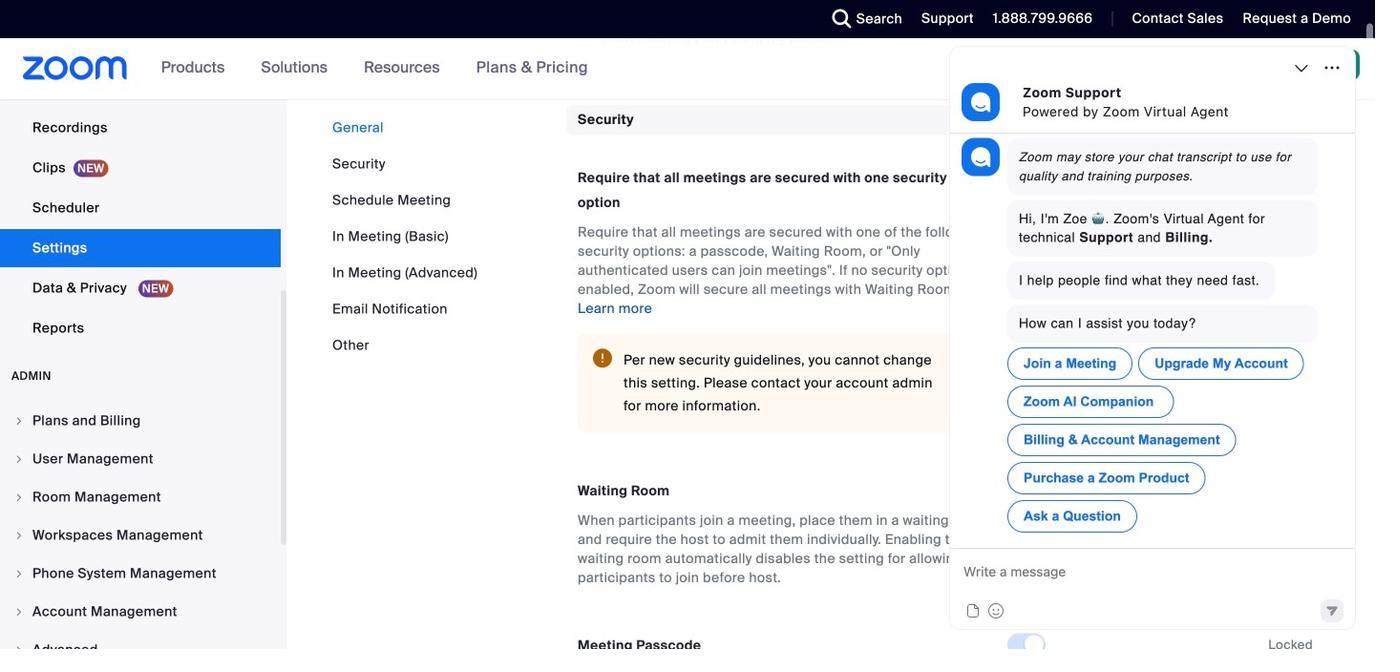 Task type: vqa. For each thing, say whether or not it's contained in the screenshot.
bottom Plans
no



Task type: describe. For each thing, give the bounding box(es) containing it.
2 menu item from the top
[[0, 441, 281, 478]]

3 menu item from the top
[[0, 480, 281, 516]]

meetings navigation
[[976, 38, 1376, 101]]

4 menu item from the top
[[0, 518, 281, 554]]

2 right image from the top
[[13, 607, 25, 618]]

personal menu menu
[[0, 0, 281, 350]]

admin menu menu
[[0, 403, 281, 650]]

1 menu item from the top
[[0, 403, 281, 439]]

alert inside security element
[[578, 334, 1008, 433]]

right image for fourth menu item from the bottom of the admin menu menu
[[13, 530, 25, 542]]

zoom logo image
[[23, 56, 128, 80]]

6 menu item from the top
[[0, 594, 281, 630]]

warning image
[[593, 349, 612, 368]]

security element
[[566, 105, 1325, 650]]

right image for third menu item from the bottom of the admin menu menu
[[13, 568, 25, 580]]

right image for fifth menu item from the bottom of the admin menu menu
[[13, 492, 25, 503]]

1 right image from the top
[[13, 454, 25, 465]]

7 menu item from the top
[[0, 632, 281, 650]]



Task type: locate. For each thing, give the bounding box(es) containing it.
5 menu item from the top
[[0, 556, 281, 592]]

2 right image from the top
[[13, 492, 25, 503]]

5 right image from the top
[[13, 645, 25, 650]]

side navigation navigation
[[0, 0, 287, 650]]

1 vertical spatial right image
[[13, 607, 25, 618]]

3 right image from the top
[[13, 530, 25, 542]]

right image
[[13, 416, 25, 427], [13, 492, 25, 503], [13, 530, 25, 542], [13, 568, 25, 580], [13, 645, 25, 650]]

menu item
[[0, 403, 281, 439], [0, 441, 281, 478], [0, 480, 281, 516], [0, 518, 281, 554], [0, 556, 281, 592], [0, 594, 281, 630], [0, 632, 281, 650]]

1 right image from the top
[[13, 416, 25, 427]]

right image for seventh menu item
[[13, 645, 25, 650]]

4 right image from the top
[[13, 568, 25, 580]]

banner
[[0, 38, 1376, 101]]

alert
[[578, 334, 1008, 433]]

right image
[[13, 454, 25, 465], [13, 607, 25, 618]]

0 vertical spatial right image
[[13, 454, 25, 465]]

right image for 1st menu item from the top of the admin menu menu
[[13, 416, 25, 427]]

product information navigation
[[147, 38, 603, 99]]

menu bar
[[332, 118, 478, 355]]



